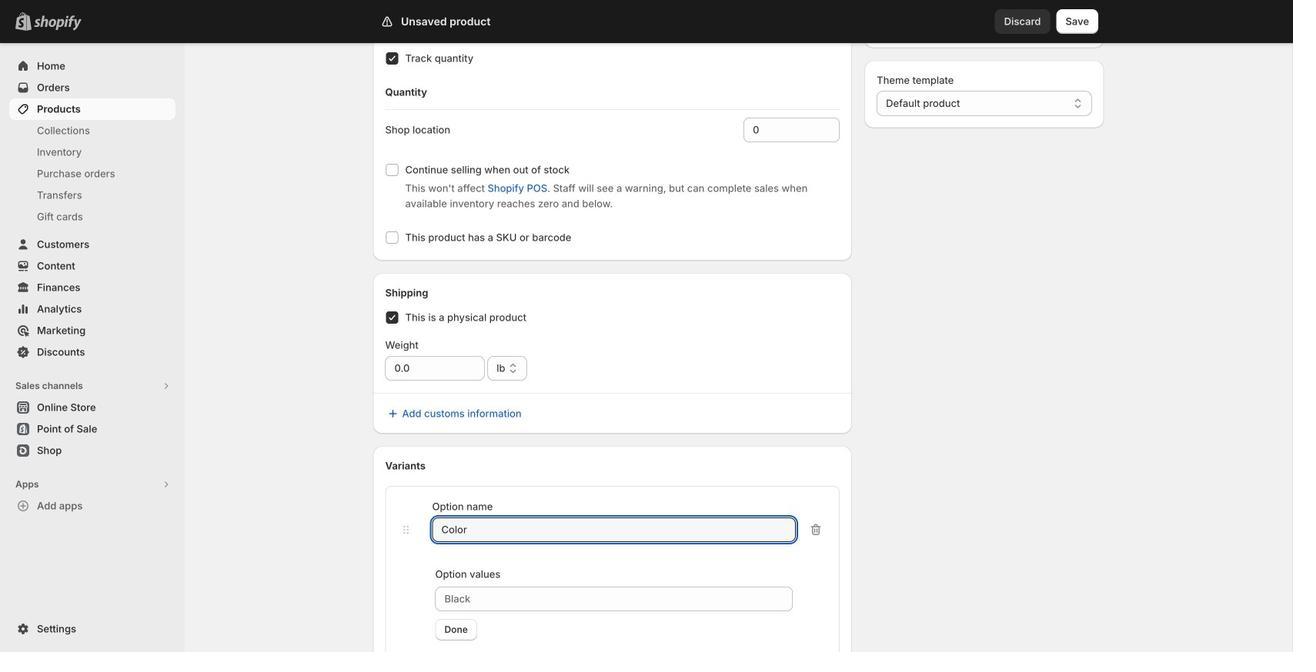 Task type: describe. For each thing, give the bounding box(es) containing it.
Black text field
[[435, 587, 793, 612]]

Size text field
[[432, 518, 796, 543]]

shopify image
[[34, 15, 82, 31]]



Task type: locate. For each thing, give the bounding box(es) containing it.
None number field
[[744, 118, 817, 142]]

0.0 text field
[[385, 356, 485, 381]]



Task type: vqa. For each thing, say whether or not it's contained in the screenshot.
"Size" TEXT FIELD
yes



